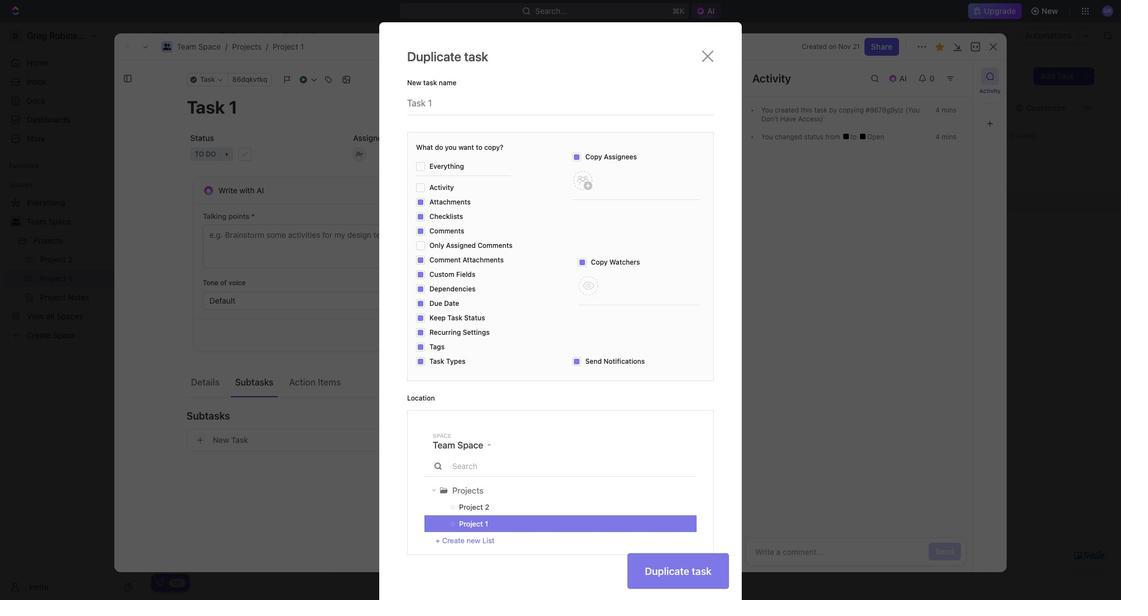 Task type: vqa. For each thing, say whether or not it's contained in the screenshot.
"time."
no



Task type: describe. For each thing, give the bounding box(es) containing it.
hide inside hide button
[[554, 131, 569, 139]]

0 horizontal spatial share button
[[864, 38, 899, 56]]

comment
[[430, 256, 461, 264]]

hide button
[[550, 128, 574, 142]]

1 horizontal spatial comments
[[478, 242, 513, 250]]

1/5
[[173, 580, 181, 587]]

Search text field
[[424, 457, 697, 477]]

2 vertical spatial project
[[169, 66, 219, 85]]

4 mins for created this task by copying
[[936, 106, 957, 114]]

changed status from
[[773, 133, 842, 141]]

board
[[184, 103, 205, 112]]

with
[[240, 185, 255, 195]]

projects inside duplicate task dialog
[[452, 486, 484, 496]]

‎task 2 link
[[197, 213, 362, 230]]

to inside duplicate task dialog
[[476, 143, 482, 152]]

task down tags
[[430, 358, 444, 366]]

voice
[[229, 279, 246, 287]]

1 vertical spatial project
[[273, 42, 298, 51]]

subtasks button
[[231, 372, 278, 392]]

new for new
[[1042, 6, 1058, 16]]

access)
[[798, 115, 823, 123]]

created
[[802, 42, 827, 51]]

space inside dropdown button
[[458, 441, 483, 451]]

4 mins for changed status from
[[936, 133, 957, 141]]

list inside duplicate task dialog
[[482, 537, 495, 545]]

task 3
[[200, 236, 224, 246]]

everything
[[430, 162, 464, 171]]

copy assignees
[[585, 153, 637, 161]]

send button
[[929, 543, 961, 561]]

details
[[191, 377, 220, 387]]

0 vertical spatial share
[[987, 31, 1008, 40]]

to do
[[182, 161, 204, 169]]

‎task for ‎task 1
[[200, 197, 217, 207]]

0 vertical spatial duplicate task
[[407, 49, 488, 64]]

only assigned comments
[[430, 242, 513, 250]]

‎task 1
[[200, 197, 223, 207]]

created this task by copying
[[773, 106, 866, 114]]

2 vertical spatial add
[[200, 255, 215, 265]]

Edit task name text field
[[187, 97, 666, 118]]

copy watchers
[[591, 258, 640, 266]]

projects inside "tree"
[[33, 236, 63, 245]]

upgrade link
[[969, 3, 1022, 19]]

team space button
[[433, 437, 680, 454]]

task types
[[430, 358, 466, 366]]

from
[[825, 133, 840, 141]]

creativity
[[435, 279, 468, 287]]

(you
[[906, 106, 920, 114]]

keep task status
[[430, 314, 485, 322]]

team space inside dropdown button
[[433, 441, 483, 451]]

types
[[446, 358, 466, 366]]

duplicate task dialog
[[379, 22, 742, 601]]

1 vertical spatial 3
[[219, 236, 224, 246]]

0 vertical spatial comments
[[430, 227, 464, 235]]

customize
[[1026, 103, 1065, 112]]

due date
[[430, 300, 459, 308]]

by
[[829, 106, 837, 114]]

started
[[201, 424, 238, 437]]

watchers
[[610, 258, 640, 266]]

2 horizontal spatial add
[[1041, 71, 1055, 81]]

getting started
[[160, 424, 238, 437]]

want
[[458, 143, 474, 152]]

team space / projects / project 1
[[177, 42, 304, 51]]

new for new task
[[213, 436, 229, 445]]

86dqkvtkq button
[[228, 73, 272, 86]]

custom
[[430, 271, 454, 279]]

1 horizontal spatial share button
[[980, 27, 1015, 45]]

create
[[442, 537, 465, 545]]

favorites
[[9, 162, 38, 170]]

4 for changed status from
[[936, 133, 940, 141]]

tone
[[203, 279, 218, 287]]

close image
[[312, 427, 320, 435]]

what do you want to copy?
[[416, 143, 503, 152]]

2
[[219, 217, 224, 226]]

fields
[[456, 271, 475, 279]]

invite
[[29, 583, 48, 592]]

1 horizontal spatial add task
[[251, 161, 281, 169]]

mins for created this task by copying
[[942, 106, 957, 114]]

tags
[[430, 343, 445, 351]]

0 vertical spatial project
[[283, 31, 309, 40]]

write
[[218, 185, 237, 195]]

task up customize
[[1057, 71, 1074, 81]]

team space link for the middle user group image
[[177, 42, 221, 51]]

task down date
[[448, 314, 462, 322]]

4 for created this task by copying
[[936, 106, 940, 114]]

sidebar navigation
[[0, 22, 142, 601]]

send for send notifications
[[585, 358, 602, 366]]

status inside duplicate task dialog
[[464, 314, 485, 322]]

new
[[467, 537, 481, 545]]

location
[[407, 394, 435, 403]]

task inside 'section'
[[814, 106, 828, 114]]

task inside button
[[231, 436, 248, 445]]

tone of voice
[[203, 279, 246, 287]]

send for send
[[936, 547, 954, 557]]

to inside 'task sidebar content' 'section'
[[851, 133, 859, 141]]

you
[[445, 143, 457, 152]]

team inside "tree"
[[27, 217, 46, 226]]

dashboards
[[27, 115, 70, 124]]

checklists
[[430, 213, 463, 221]]

new task
[[213, 436, 248, 445]]

hide button
[[976, 100, 1010, 116]]

settings
[[463, 329, 490, 337]]

write with ai
[[218, 185, 264, 195]]

assignees
[[604, 153, 637, 161]]

21
[[853, 42, 860, 51]]

new for new task name
[[407, 79, 421, 87]]

getting
[[160, 424, 198, 437]]

0 vertical spatial list
[[226, 103, 239, 112]]

dashboards link
[[4, 111, 137, 129]]

⌘k
[[672, 6, 684, 16]]

task 3 link
[[197, 233, 362, 249]]

hide inside hide dropdown button
[[989, 103, 1006, 112]]

‎task 2
[[200, 217, 224, 226]]

task down task 3
[[217, 255, 233, 265]]

0 vertical spatial team space
[[163, 31, 207, 40]]

+ create new list
[[436, 537, 495, 545]]

you for changed status from
[[761, 133, 773, 141]]

what
[[416, 143, 433, 152]]

recurring settings
[[430, 329, 490, 337]]

‎task 1 link
[[197, 194, 362, 210]]

notifications
[[604, 358, 645, 366]]

list link
[[224, 100, 239, 116]]

task down '‎task 2'
[[200, 236, 217, 246]]



Task type: locate. For each thing, give the bounding box(es) containing it.
share button down upgrade link
[[980, 27, 1015, 45]]

action items
[[289, 377, 341, 387]]

0 vertical spatial add task
[[1041, 71, 1074, 81]]

do
[[435, 143, 443, 152], [194, 161, 204, 169]]

copy left assignees
[[585, 153, 602, 161]]

1 vertical spatial copy
[[591, 258, 608, 266]]

1 horizontal spatial project 1
[[283, 31, 315, 40]]

1 vertical spatial subtasks
[[187, 410, 230, 422]]

1 horizontal spatial status
[[464, 314, 485, 322]]

onboarding checklist button element
[[156, 579, 165, 588]]

docs link
[[4, 92, 137, 110]]

assignees
[[440, 131, 473, 139]]

status
[[804, 133, 824, 141]]

0 horizontal spatial add
[[200, 255, 215, 265]]

add up "ai"
[[251, 161, 264, 169]]

1 horizontal spatial send
[[936, 547, 954, 557]]

activity up created
[[752, 72, 791, 85]]

copying
[[839, 106, 864, 114]]

mins right (you at the top right of page
[[942, 106, 957, 114]]

Search tasks... text field
[[982, 127, 1094, 143]]

upgrade
[[984, 6, 1016, 16]]

activity inside 'task sidebar content' 'section'
[[752, 72, 791, 85]]

1 4 mins from the top
[[936, 106, 957, 114]]

user group image
[[153, 33, 160, 38], [163, 44, 171, 50], [11, 219, 20, 225]]

mins
[[942, 106, 957, 114], [942, 133, 957, 141]]

new inside duplicate task dialog
[[407, 79, 421, 87]]

1 vertical spatial comments
[[478, 242, 513, 250]]

team space inside "tree"
[[27, 217, 71, 226]]

task right complete
[[231, 436, 248, 445]]

search
[[944, 103, 970, 112]]

0 vertical spatial add task button
[[1034, 67, 1081, 85]]

new inside button
[[213, 436, 229, 445]]

subtasks up getting started
[[187, 410, 230, 422]]

task up ‎task 1 link
[[266, 161, 281, 169]]

assigned inside duplicate task dialog
[[446, 242, 476, 250]]

1 vertical spatial 4
[[936, 133, 940, 141]]

0 horizontal spatial list
[[226, 103, 239, 112]]

0 horizontal spatial assigned
[[353, 133, 387, 143]]

name
[[439, 79, 457, 87]]

2 ‎task from the top
[[200, 217, 217, 226]]

copy?
[[484, 143, 503, 152]]

0 vertical spatial mins
[[942, 106, 957, 114]]

0 horizontal spatial add task
[[200, 255, 233, 265]]

0 vertical spatial subtasks
[[235, 377, 274, 387]]

add
[[1041, 71, 1055, 81], [251, 161, 264, 169], [200, 255, 215, 265]]

0 vertical spatial project 1
[[283, 31, 315, 40]]

subtasks for subtasks button on the bottom
[[235, 377, 274, 387]]

have
[[780, 115, 796, 123]]

assignees button
[[426, 128, 478, 142]]

‎task for ‎task 2
[[200, 217, 217, 226]]

1 vertical spatial add task button
[[238, 158, 285, 172]]

1 vertical spatial status
[[464, 314, 485, 322]]

1 horizontal spatial duplicate task
[[645, 566, 712, 578]]

4
[[936, 106, 940, 114], [936, 133, 940, 141]]

attachments
[[463, 256, 504, 264]]

0 vertical spatial 4
[[936, 106, 940, 114]]

talking
[[203, 212, 227, 221]]

0 horizontal spatial activity
[[430, 184, 454, 192]]

3 down 2
[[219, 236, 224, 246]]

add task button up "ai"
[[238, 158, 285, 172]]

2 vertical spatial new
[[213, 436, 229, 445]]

list right new
[[482, 537, 495, 545]]

1 horizontal spatial new
[[407, 79, 421, 87]]

2 4 from the top
[[936, 133, 940, 141]]

status up settings
[[464, 314, 485, 322]]

0 horizontal spatial subtasks
[[187, 410, 230, 422]]

2 horizontal spatial new
[[1042, 6, 1058, 16]]

1 horizontal spatial subtasks
[[235, 377, 274, 387]]

0 horizontal spatial do
[[194, 161, 204, 169]]

space inside "tree"
[[48, 217, 71, 226]]

comment attachments
[[430, 256, 504, 264]]

subtasks
[[235, 377, 274, 387], [187, 410, 230, 422]]

0 vertical spatial duplicate
[[407, 49, 461, 64]]

add task up "ai"
[[251, 161, 281, 169]]

0 horizontal spatial status
[[190, 133, 214, 143]]

duplicate inside button
[[645, 566, 689, 578]]

e.g. Brainstorm some activities for my design team offsite text field
[[203, 225, 650, 269]]

1 horizontal spatial list
[[482, 537, 495, 545]]

activity inside duplicate task dialog
[[430, 184, 454, 192]]

project 1
[[283, 31, 315, 40], [169, 66, 233, 85]]

1 vertical spatial send
[[936, 547, 954, 557]]

copy left watchers
[[591, 258, 608, 266]]

tree containing team space
[[4, 194, 137, 345]]

add task down task 3
[[200, 255, 233, 265]]

duplicate task button
[[628, 554, 729, 590]]

activity inside task sidebar navigation tab list
[[979, 88, 1001, 94]]

4 left search
[[936, 106, 940, 114]]

activity up hide dropdown button
[[979, 88, 1001, 94]]

subtasks left action
[[235, 377, 274, 387]]

you for created this task by copying
[[761, 106, 773, 114]]

1 vertical spatial list
[[482, 537, 495, 545]]

2 horizontal spatial add task
[[1041, 71, 1074, 81]]

created on nov 21
[[802, 42, 860, 51]]

4 mins right (you at the top right of page
[[936, 106, 957, 114]]

share right 21
[[871, 42, 892, 51]]

automations button
[[1020, 27, 1078, 44]]

0 vertical spatial do
[[435, 143, 443, 152]]

task sidebar navigation tab list
[[978, 67, 1002, 133]]

automations
[[1025, 31, 1072, 40]]

1 vertical spatial duplicate
[[645, 566, 689, 578]]

open
[[866, 133, 884, 141]]

favorites button
[[4, 160, 43, 173]]

nov
[[839, 42, 851, 51]]

new up edit task name "text field"
[[407, 79, 421, 87]]

0 horizontal spatial hide
[[554, 131, 569, 139]]

1 horizontal spatial do
[[435, 143, 443, 152]]

1 horizontal spatial share
[[987, 31, 1008, 40]]

do up the ‎task 1
[[194, 161, 204, 169]]

0 vertical spatial 4 mins
[[936, 106, 957, 114]]

add task up customize
[[1041, 71, 1074, 81]]

duplicate task inside button
[[645, 566, 712, 578]]

task
[[464, 49, 488, 64], [423, 79, 437, 87], [814, 106, 828, 114], [692, 566, 712, 578]]

activity up attachments
[[430, 184, 454, 192]]

home
[[27, 58, 48, 67]]

0 vertical spatial copy
[[585, 153, 602, 161]]

you up don't
[[761, 106, 773, 114]]

1 you from the top
[[761, 106, 773, 114]]

2 4 mins from the top
[[936, 133, 957, 141]]

share button right 21
[[864, 38, 899, 56]]

dependencies
[[430, 285, 476, 293]]

inbox
[[27, 77, 46, 86]]

user group image inside sidebar navigation
[[11, 219, 20, 225]]

send inside duplicate task dialog
[[585, 358, 602, 366]]

onboarding checklist button image
[[156, 579, 165, 588]]

do for what
[[435, 143, 443, 152]]

hide down enter task na﻿me text field
[[554, 131, 569, 139]]

tree
[[4, 194, 137, 345]]

add task button down task 3
[[195, 254, 238, 267]]

0 vertical spatial status
[[190, 133, 214, 143]]

1 vertical spatial activity
[[979, 88, 1001, 94]]

*
[[251, 212, 255, 221]]

do for to
[[194, 161, 204, 169]]

0 vertical spatial assigned
[[353, 133, 387, 143]]

2 vertical spatial add task
[[200, 255, 233, 265]]

1 ‎task from the top
[[200, 197, 217, 207]]

keep
[[430, 314, 446, 322]]

hide right search
[[989, 103, 1006, 112]]

1 vertical spatial hide
[[554, 131, 569, 139]]

1 vertical spatial 4 mins
[[936, 133, 957, 141]]

2 vertical spatial add task button
[[195, 254, 238, 267]]

add up customize
[[1041, 71, 1055, 81]]

team
[[163, 31, 182, 40], [177, 42, 196, 51], [27, 217, 46, 226], [433, 441, 455, 451]]

hide
[[989, 103, 1006, 112], [554, 131, 569, 139]]

action items button
[[285, 372, 345, 392]]

1 vertical spatial mins
[[942, 133, 957, 141]]

0 horizontal spatial duplicate
[[407, 49, 461, 64]]

1 horizontal spatial hide
[[989, 103, 1006, 112]]

team space link
[[149, 29, 210, 42], [177, 42, 221, 51], [27, 213, 135, 231]]

status up to do
[[190, 133, 214, 143]]

share button
[[980, 27, 1015, 45], [864, 38, 899, 56]]

add down task 3
[[200, 255, 215, 265]]

list down 86dqkvtkq button
[[226, 103, 239, 112]]

new task name
[[407, 79, 457, 87]]

#8678g9yjz (you don't have access)
[[761, 106, 920, 123]]

customize button
[[1012, 100, 1069, 116]]

1 horizontal spatial duplicate
[[645, 566, 689, 578]]

recurring
[[430, 329, 461, 337]]

new
[[1042, 6, 1058, 16], [407, 79, 421, 87], [213, 436, 229, 445]]

1 vertical spatial team space
[[27, 217, 71, 226]]

4 mins down the search button
[[936, 133, 957, 141]]

action
[[289, 377, 316, 387]]

2 vertical spatial activity
[[430, 184, 454, 192]]

date
[[444, 300, 459, 308]]

4 down the search button
[[936, 133, 940, 141]]

1 vertical spatial add task
[[251, 161, 281, 169]]

inbox link
[[4, 73, 137, 91]]

task inside button
[[692, 566, 712, 578]]

0 horizontal spatial user group image
[[11, 219, 20, 225]]

you down don't
[[761, 133, 773, 141]]

2 horizontal spatial activity
[[979, 88, 1001, 94]]

0 vertical spatial add
[[1041, 71, 1055, 81]]

0 horizontal spatial share
[[871, 42, 892, 51]]

mins for changed status from
[[942, 133, 957, 141]]

task sidebar content section
[[739, 61, 973, 573]]

generate
[[626, 411, 660, 421]]

0 horizontal spatial send
[[585, 358, 602, 366]]

0 vertical spatial ‎task
[[200, 197, 217, 207]]

projects link inside sidebar navigation
[[33, 232, 106, 250]]

activity
[[752, 72, 791, 85], [979, 88, 1001, 94], [430, 184, 454, 192]]

1 horizontal spatial activity
[[752, 72, 791, 85]]

1 vertical spatial duplicate task
[[645, 566, 712, 578]]

changed
[[775, 133, 802, 141]]

points
[[229, 212, 249, 221]]

2 mins from the top
[[942, 133, 957, 141]]

0 horizontal spatial new
[[213, 436, 229, 445]]

0 horizontal spatial comments
[[430, 227, 464, 235]]

1 vertical spatial ‎task
[[200, 217, 217, 226]]

1 vertical spatial do
[[194, 161, 204, 169]]

project 1 link
[[269, 29, 318, 42], [273, 42, 304, 51]]

1 vertical spatial you
[[761, 133, 773, 141]]

0 vertical spatial activity
[[752, 72, 791, 85]]

1 horizontal spatial user group image
[[153, 33, 160, 38]]

search button
[[930, 100, 973, 116]]

you
[[761, 106, 773, 114], [761, 133, 773, 141]]

subtasks inside button
[[235, 377, 274, 387]]

1 horizontal spatial team space
[[163, 31, 207, 40]]

custom fields
[[430, 271, 475, 279]]

1 vertical spatial assigned
[[446, 242, 476, 250]]

team space link for user group image in sidebar navigation
[[27, 213, 135, 231]]

2 horizontal spatial user group image
[[163, 44, 171, 50]]

‎task left 2
[[200, 217, 217, 226]]

0 horizontal spatial team space
[[27, 217, 71, 226]]

home link
[[4, 54, 137, 72]]

0 vertical spatial new
[[1042, 6, 1058, 16]]

1 vertical spatial share
[[871, 42, 892, 51]]

send notifications
[[585, 358, 645, 366]]

1 mins from the top
[[942, 106, 957, 114]]

send
[[585, 358, 602, 366], [936, 547, 954, 557]]

Enter task na﻿me text field
[[407, 89, 714, 115]]

0 vertical spatial hide
[[989, 103, 1006, 112]]

copy for copy watchers
[[591, 258, 608, 266]]

‎task up talking
[[200, 197, 217, 207]]

3 right to do
[[217, 161, 221, 169]]

list
[[226, 103, 239, 112], [482, 537, 495, 545]]

share
[[987, 31, 1008, 40], [871, 42, 892, 51]]

new task button
[[187, 430, 666, 452]]

only
[[430, 242, 444, 250]]

0 vertical spatial 3
[[217, 161, 221, 169]]

comments up attachments
[[478, 242, 513, 250]]

mins down the search button
[[942, 133, 957, 141]]

assigned
[[353, 133, 387, 143], [446, 242, 476, 250]]

2 you from the top
[[761, 133, 773, 141]]

new inside button
[[1042, 6, 1058, 16]]

comments down checklists
[[430, 227, 464, 235]]

1 vertical spatial project 1
[[169, 66, 233, 85]]

do left you
[[435, 143, 443, 152]]

2 vertical spatial user group image
[[11, 219, 20, 225]]

send inside button
[[936, 547, 954, 557]]

2 horizontal spatial team space
[[433, 441, 483, 451]]

copy for copy assignees
[[585, 153, 602, 161]]

this
[[801, 106, 812, 114]]

docs
[[27, 96, 45, 105]]

talking points *
[[203, 212, 255, 221]]

complete
[[177, 443, 207, 452]]

1 vertical spatial user group image
[[163, 44, 171, 50]]

1 horizontal spatial add
[[251, 161, 264, 169]]

0 vertical spatial user group image
[[153, 33, 160, 38]]

subtasks inside dropdown button
[[187, 410, 230, 422]]

team inside dropdown button
[[433, 441, 455, 451]]

share down upgrade link
[[987, 31, 1008, 40]]

0 horizontal spatial project 1
[[169, 66, 233, 85]]

1 vertical spatial add
[[251, 161, 264, 169]]

tree inside sidebar navigation
[[4, 194, 137, 345]]

of
[[220, 279, 227, 287]]

subtasks for subtasks dropdown button
[[187, 410, 230, 422]]

1 4 from the top
[[936, 106, 940, 114]]

‎task
[[200, 197, 217, 207], [200, 217, 217, 226]]

add task button up customize
[[1034, 67, 1081, 85]]

do inside duplicate task dialog
[[435, 143, 443, 152]]

board link
[[181, 100, 205, 116]]

team space link inside "tree"
[[27, 213, 135, 231]]

1 horizontal spatial assigned
[[446, 242, 476, 250]]

team space
[[163, 31, 207, 40], [27, 217, 71, 226], [433, 441, 483, 451]]

new up automations
[[1042, 6, 1058, 16]]

0 vertical spatial you
[[761, 106, 773, 114]]

new right complete
[[213, 436, 229, 445]]



